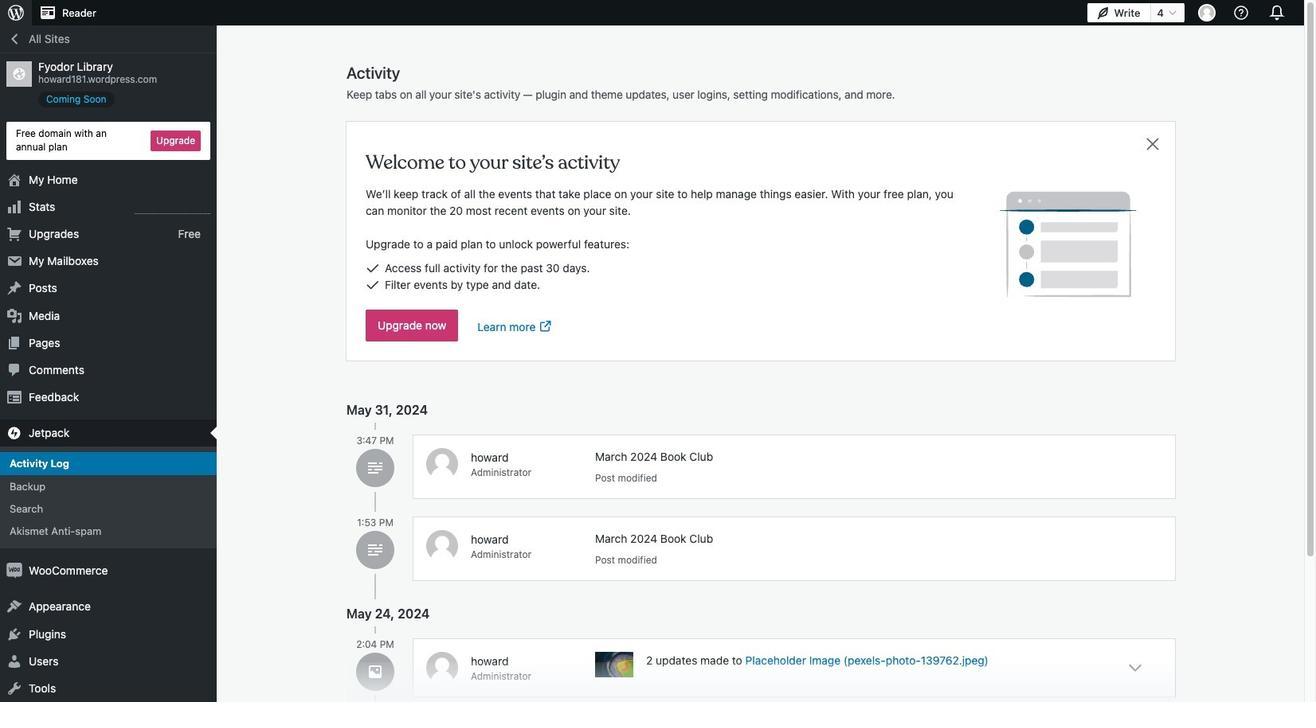 Task type: locate. For each thing, give the bounding box(es) containing it.
my profile image
[[1198, 4, 1216, 22]]

1 vertical spatial img image
[[6, 563, 22, 579]]

0 vertical spatial img image
[[6, 426, 22, 442]]

main content
[[347, 63, 1175, 703]]

img image
[[6, 426, 22, 442], [6, 563, 22, 579]]

manage your notifications image
[[1266, 2, 1288, 24]]

help image
[[1232, 3, 1251, 22]]

dismiss image
[[1143, 135, 1162, 154]]

highest hourly views 0 image
[[135, 204, 210, 214]]

1 img image from the top
[[6, 426, 22, 442]]

placeholder image (pexels-photo-139762.jpeg) image
[[595, 652, 633, 678]]



Task type: describe. For each thing, give the bounding box(es) containing it.
2 img image from the top
[[6, 563, 22, 579]]

manage your sites image
[[6, 3, 25, 22]]

a site's activity listed on a vertical timeline. image
[[981, 181, 1156, 309]]



Task type: vqa. For each thing, say whether or not it's contained in the screenshot.
plugin icon
no



